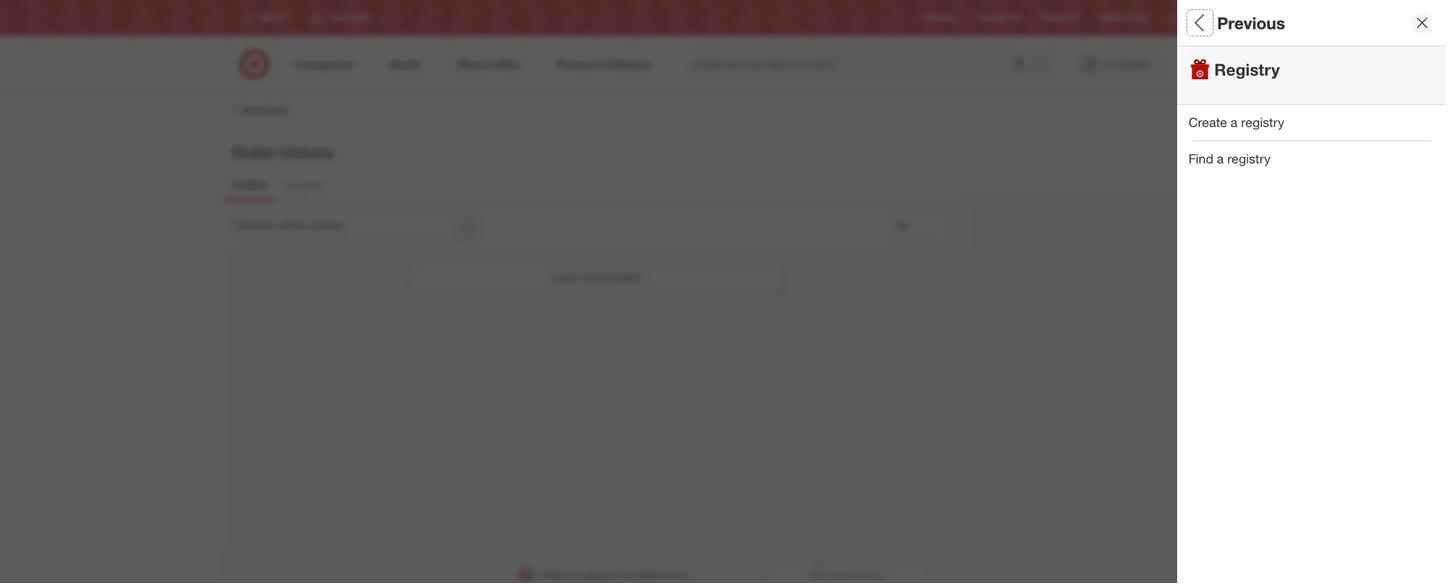 Task type: locate. For each thing, give the bounding box(es) containing it.
orders
[[609, 270, 642, 285]]

1 horizontal spatial find
[[1189, 150, 1213, 166]]

weekly ad
[[979, 12, 1020, 23]]

registry inside "dialog"
[[1215, 59, 1280, 79]]

order history
[[231, 142, 334, 162]]

0 horizontal spatial registry
[[925, 12, 957, 23]]

account up 1
[[1189, 13, 1254, 33]]

registry up 'find a registry' on the top right
[[1241, 114, 1285, 130]]

1 vertical spatial registry
[[1228, 150, 1271, 166]]

load more orders
[[551, 270, 642, 285]]

2 vertical spatial account
[[242, 103, 287, 117]]

0 vertical spatial registry
[[1241, 114, 1285, 130]]

account link up the create a registry link
[[1177, 46, 1445, 82]]

redcard
[[1043, 12, 1077, 23]]

find left stores in the top of the page
[[1171, 12, 1187, 23]]

0 vertical spatial help
[[1190, 149, 1208, 160]]

1
[[1199, 51, 1203, 59]]

take
[[808, 570, 825, 581]]

help
[[1190, 149, 1208, 160], [542, 569, 563, 581]]

find
[[1171, 12, 1187, 23], [1189, 150, 1213, 166]]

in-
[[284, 178, 298, 192]]

quick
[[835, 570, 855, 581]]

registry
[[925, 12, 957, 23], [1215, 59, 1280, 79]]

recently viewed link
[[1177, 157, 1445, 192]]

0 vertical spatial a
[[1231, 114, 1238, 130]]

registry left weekly
[[925, 12, 957, 23]]

0 horizontal spatial help
[[542, 569, 563, 581]]

registry inside the create a registry link
[[1241, 114, 1285, 130]]

hi, jacob
[[1106, 58, 1148, 70]]

help up recently
[[1190, 149, 1208, 160]]

find for find stores
[[1171, 12, 1187, 23]]

order
[[231, 142, 276, 162]]

in-store link
[[275, 171, 332, 201]]

None text field
[[231, 210, 481, 242]]

1 vertical spatial help
[[542, 569, 563, 581]]

registry inside 'find a registry' link
[[1228, 150, 1271, 166]]

create a registry
[[1189, 114, 1285, 130]]

registry
[[1241, 114, 1285, 130], [1228, 150, 1271, 166]]

viewed
[[1243, 166, 1285, 182]]

account dialog
[[1177, 0, 1445, 584]]

1 horizontal spatial a
[[1217, 150, 1224, 166]]

weekly
[[979, 12, 1007, 23]]

join free link
[[1177, 119, 1445, 156]]

+
[[1383, 93, 1389, 107]]

registry down previous
[[1215, 59, 1280, 79]]

help inside button
[[1190, 149, 1208, 160]]

find stores link
[[1171, 12, 1214, 24]]

account up order
[[242, 103, 287, 117]]

help for help
[[1190, 149, 1208, 160]]

0 horizontal spatial account link
[[228, 101, 288, 119]]

dialog
[[1177, 0, 1445, 584]]

a inside button
[[828, 570, 832, 581]]

find inside "dialog"
[[1189, 150, 1213, 166]]

recently
[[1189, 166, 1239, 182]]

account for account hello, jacob element
[[1189, 56, 1237, 71]]

us
[[566, 569, 576, 581]]

1 horizontal spatial registry
[[1215, 59, 1280, 79]]

2 vertical spatial a
[[828, 570, 832, 581]]

account up orders
[[1189, 56, 1237, 71]]

create a registry link
[[1177, 105, 1445, 140]]

a for find
[[1217, 150, 1224, 166]]

1 horizontal spatial help
[[1190, 149, 1208, 160]]

account link up order
[[228, 101, 288, 119]]

1 vertical spatial a
[[1217, 150, 1224, 166]]

0 horizontal spatial find
[[1171, 12, 1187, 23]]

0 vertical spatial find
[[1171, 12, 1187, 23]]

recently viewed
[[1189, 166, 1285, 182]]

a right take
[[828, 570, 832, 581]]

target circle
[[1100, 12, 1148, 23]]

join
[[1390, 130, 1411, 144]]

1 vertical spatial find
[[1189, 150, 1213, 166]]

2 horizontal spatial a
[[1231, 114, 1238, 130]]

find for find a registry
[[1189, 150, 1213, 166]]

1 vertical spatial registry
[[1215, 59, 1280, 79]]

registry down "create a registry"
[[1228, 150, 1271, 166]]

a right create
[[1231, 114, 1238, 130]]

a
[[1231, 114, 1238, 130], [1217, 150, 1224, 166], [828, 570, 832, 581]]

What can we help you find? suggestions appear below search field
[[686, 49, 1039, 80]]

find stores
[[1171, 12, 1214, 23]]

more
[[580, 270, 606, 285]]

take a quick survey button
[[764, 564, 927, 584]]

a right help button
[[1217, 150, 1224, 166]]

find down create
[[1189, 150, 1213, 166]]

1 vertical spatial account
[[1189, 56, 1237, 71]]

improve
[[579, 569, 615, 581]]

stores
[[1189, 12, 1214, 23]]

registry link
[[925, 12, 957, 24]]

0 horizontal spatial a
[[828, 570, 832, 581]]

survey
[[858, 570, 883, 581]]

account
[[1189, 13, 1254, 33], [1189, 56, 1237, 71], [242, 103, 287, 117]]

account link
[[1177, 46, 1445, 82], [228, 101, 288, 119]]

create
[[1189, 114, 1227, 130]]

online
[[232, 178, 267, 192]]

a for take
[[828, 570, 832, 581]]

this
[[618, 569, 634, 581]]

0 vertical spatial registry
[[925, 12, 957, 23]]

orders
[[1189, 92, 1228, 108]]

a for create
[[1231, 114, 1238, 130]]

help left us
[[542, 569, 563, 581]]

help for help us improve this experience.
[[542, 569, 563, 581]]

1 horizontal spatial account link
[[1177, 46, 1445, 82]]

load more orders button
[[410, 262, 784, 293]]



Task type: describe. For each thing, give the bounding box(es) containing it.
online link
[[223, 171, 275, 201]]

registry for create a registry
[[1241, 114, 1285, 130]]

free
[[1414, 130, 1434, 144]]

1 link
[[1177, 49, 1208, 80]]

help button
[[1183, 144, 1214, 167]]

weekly ad link
[[979, 12, 1020, 24]]

join free
[[1390, 130, 1434, 144]]

target
[[1100, 12, 1123, 23]]

ad
[[1009, 12, 1020, 23]]

0 vertical spatial account link
[[1177, 46, 1445, 82]]

jacob
[[1120, 58, 1148, 70]]

in-store
[[284, 178, 323, 192]]

history
[[280, 142, 334, 162]]

previous
[[1217, 13, 1285, 33]]

circle
[[1126, 12, 1148, 23]]

account for bottommost the account link
[[242, 103, 287, 117]]

dialog containing previous
[[1177, 0, 1445, 584]]

help us improve this experience.
[[542, 569, 688, 581]]

search
[[1029, 58, 1064, 73]]

registry for find a registry
[[1228, 150, 1271, 166]]

search button
[[1029, 49, 1064, 83]]

redcard link
[[1043, 12, 1077, 24]]

track
[[1353, 93, 1379, 107]]

experience.
[[636, 569, 688, 581]]

hi,
[[1106, 58, 1118, 70]]

find a registry link
[[1177, 141, 1445, 177]]

target circle link
[[1100, 12, 1148, 24]]

track + manage
[[1353, 93, 1434, 107]]

account hello, jacob element
[[1189, 56, 1237, 71]]

store
[[298, 178, 323, 192]]

0 vertical spatial account
[[1189, 13, 1254, 33]]

load
[[551, 270, 577, 285]]

1 vertical spatial account link
[[228, 101, 288, 119]]

take a quick survey
[[808, 570, 883, 581]]

find a registry
[[1189, 150, 1271, 166]]

manage
[[1393, 93, 1434, 107]]



Task type: vqa. For each thing, say whether or not it's contained in the screenshot.
SEE RESULTS
no



